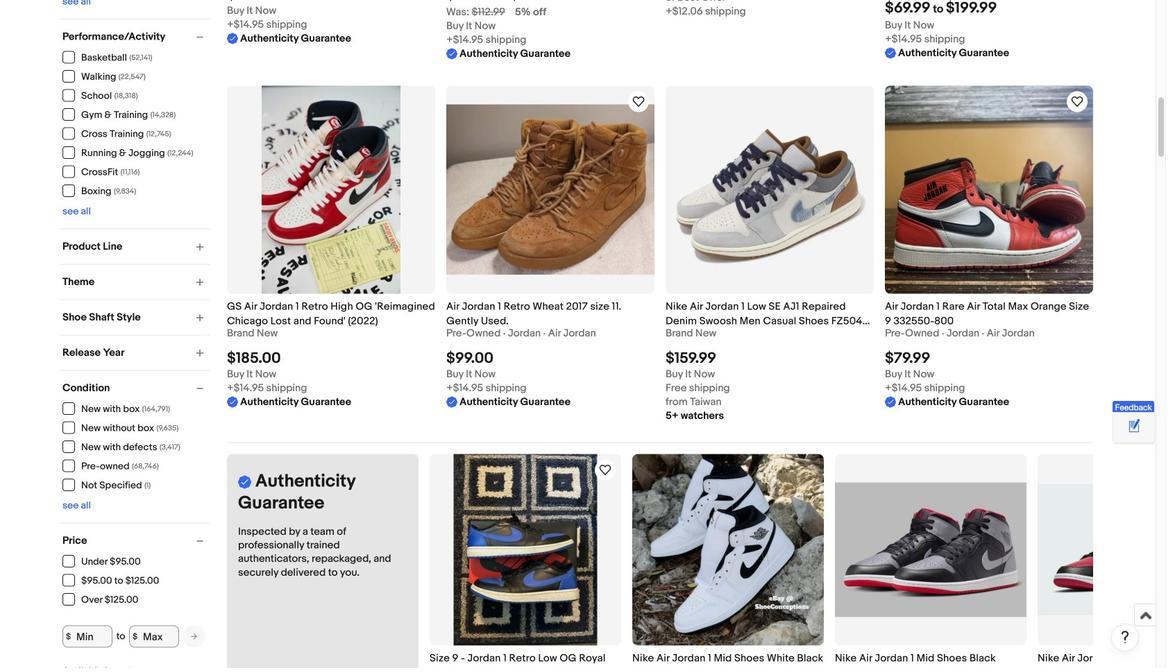 Task type: locate. For each thing, give the bounding box(es) containing it.
nike air jordan 1 mid shoes white black dq8426-132 men's sizes new image
[[633, 455, 824, 646]]

Authenticity Guarantee text field
[[227, 396, 351, 409], [446, 396, 571, 409]]

nike air jordan 1 mid banned black red white 554724-074 mens and gs new image
[[1038, 485, 1167, 616]]

None text field
[[446, 6, 505, 18]]

0 horizontal spatial authenticity guarantee text field
[[227, 396, 351, 409]]

1 horizontal spatial authenticity guarantee text field
[[446, 396, 571, 409]]

heading
[[227, 301, 435, 328], [446, 301, 622, 328], [666, 301, 872, 342], [885, 301, 1090, 328], [430, 653, 606, 669], [633, 653, 824, 669], [835, 653, 1021, 669], [1038, 653, 1167, 669]]

2 authenticity guarantee text field from the left
[[446, 396, 571, 409]]

air jordan 1 rare air total max orange size 9 332550-800 image
[[885, 86, 1094, 294]]

Authenticity Guarantee text field
[[227, 32, 351, 45], [885, 46, 1010, 60], [446, 47, 571, 61], [885, 396, 1010, 409]]

help, opens dialogs image
[[1119, 631, 1133, 645]]

nike air jordan 1 mid shoes black cement grey red white dq8426-006 men's new image
[[835, 483, 1027, 618]]

Maximum Value in $ text field
[[129, 626, 179, 648]]

nike air jordan 1 low se aj1 repaired denim swoosh men casual shoes fz5042-041 image
[[666, 86, 874, 294]]

air jordan 1 retro  wheat 2017 size 11. gently used. image
[[446, 105, 655, 275]]

graph of available inventory between $0 and $1000+ image
[[62, 666, 181, 669]]

gs air jordan 1 retro high og 'reimagined chicago lost and found' (2022) image
[[262, 86, 401, 294]]



Task type: describe. For each thing, give the bounding box(es) containing it.
watch air jordan 1 rare air total max orange size 9 332550-800 image
[[1069, 93, 1086, 110]]

watch air jordan 1 retro  wheat 2017 size 11. gently used. image
[[631, 93, 647, 110]]

size 9 - jordan 1 retro low og royal 2015 image
[[454, 455, 598, 646]]

1 authenticity guarantee text field from the left
[[227, 396, 351, 409]]

Minimum Value in $ text field
[[62, 626, 112, 648]]

watch size 9 - jordan 1 retro low og royal 2015 image
[[597, 462, 614, 479]]



Task type: vqa. For each thing, say whether or not it's contained in the screenshot.
Print
no



